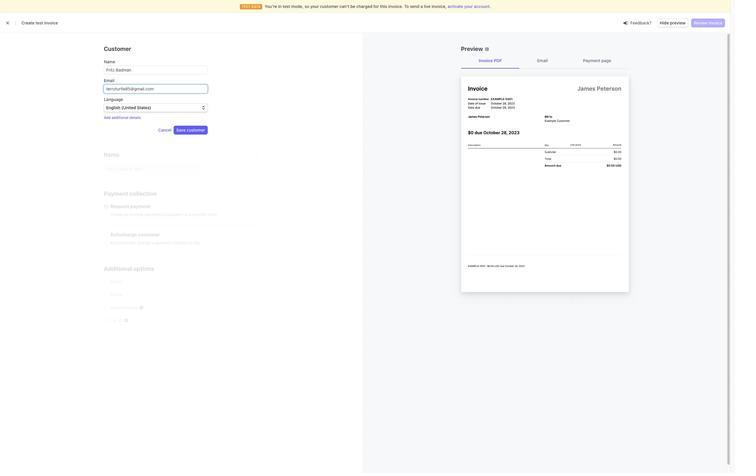 Task type: vqa. For each thing, say whether or not it's contained in the screenshot.
LIMITS on the bottom left of page
no



Task type: describe. For each thing, give the bounding box(es) containing it.
invoice inside the request payment create an invoice requesting payment on a specific date
[[130, 212, 143, 217]]

add
[[104, 115, 111, 120]]

so
[[305, 4, 309, 9]]

request
[[110, 204, 129, 209]]

0 vertical spatial customer
[[320, 4, 339, 9]]

review invoice
[[694, 20, 723, 25]]

file
[[194, 240, 200, 245]]

invoice,
[[432, 4, 447, 9]]

save customer
[[176, 127, 205, 132]]

Email text field
[[104, 85, 208, 93]]

request payment create an invoice requesting payment on a specific date
[[110, 204, 217, 217]]

hide
[[660, 20, 669, 25]]

0 vertical spatial test
[[283, 4, 290, 9]]

preview
[[670, 20, 686, 25]]

method
[[172, 240, 187, 245]]

0 horizontal spatial email
[[104, 78, 114, 83]]

invoice pdf
[[479, 58, 502, 63]]

for
[[374, 4, 379, 9]]

an
[[124, 212, 129, 217]]

payment for payment page
[[583, 58, 600, 63]]

cancel
[[158, 127, 172, 132]]

cancel button
[[158, 127, 172, 133]]

activate your account link
[[448, 4, 490, 9]]

footer
[[110, 292, 123, 297]]

hide preview
[[660, 20, 686, 25]]

create test invoice
[[21, 20, 58, 25]]

hide preview button
[[658, 19, 688, 27]]

charge
[[137, 240, 150, 245]]

on for payment
[[183, 212, 188, 217]]

add additional details button
[[104, 115, 141, 120]]

page
[[601, 58, 611, 63]]

invoice inside button
[[709, 20, 723, 25]]

payment for payment collection
[[104, 190, 128, 197]]

review invoice button
[[692, 19, 725, 27]]

a inside autocharge customer automatically charge a payment method on file
[[151, 240, 154, 245]]

.
[[490, 4, 491, 9]]

language
[[104, 97, 123, 102]]

1 vertical spatial payment
[[166, 212, 182, 217]]

items
[[104, 151, 119, 158]]

save customer button
[[174, 126, 208, 134]]

specific
[[192, 212, 207, 217]]

english (united states)
[[106, 105, 151, 110]]

requesting
[[144, 212, 165, 217]]

name
[[104, 59, 115, 64]]



Task type: locate. For each thing, give the bounding box(es) containing it.
0 vertical spatial a
[[421, 4, 423, 9]]

id
[[118, 318, 122, 323]]

fields
[[127, 305, 137, 310]]

your
[[310, 4, 319, 9], [464, 4, 473, 9]]

tax id
[[110, 318, 122, 323]]

memo
[[110, 279, 122, 284]]

1 horizontal spatial email
[[537, 58, 548, 63]]

tab list
[[461, 53, 629, 69]]

payment collection
[[104, 190, 157, 197]]

customer inside autocharge customer automatically charge a payment method on file
[[138, 232, 160, 237]]

collection
[[130, 190, 157, 197]]

on left the specific
[[183, 212, 188, 217]]

save
[[176, 127, 186, 132]]

0 horizontal spatial test
[[36, 20, 43, 25]]

payment left method
[[155, 240, 171, 245]]

1 horizontal spatial invoice
[[130, 212, 143, 217]]

on inside the request payment create an invoice requesting payment on a specific date
[[183, 212, 188, 217]]

custom fields
[[110, 305, 137, 310]]

add additional details
[[104, 115, 141, 120]]

0 horizontal spatial customer
[[138, 232, 160, 237]]

charged
[[356, 4, 372, 9]]

0 horizontal spatial a
[[151, 240, 154, 245]]

invoice.
[[388, 4, 403, 9]]

1 horizontal spatial a
[[189, 212, 191, 217]]

0 vertical spatial payment
[[583, 58, 600, 63]]

1 vertical spatial payment
[[104, 190, 128, 197]]

preview
[[461, 45, 483, 52]]

1 vertical spatial on
[[188, 240, 193, 245]]

english
[[106, 105, 120, 110]]

send
[[410, 4, 420, 9]]

0 vertical spatial email
[[537, 58, 548, 63]]

customer left can't
[[320, 4, 339, 9]]

english (united states) button
[[104, 104, 208, 112]]

pdf
[[494, 58, 502, 63]]

0 horizontal spatial payment
[[104, 190, 128, 197]]

you're in test mode, so your customer can't be charged for this invoice. to send a live invoice, activate your account .
[[265, 4, 491, 9]]

custom
[[110, 305, 125, 310]]

autocharge customer automatically charge a payment method on file
[[110, 232, 200, 245]]

automatically
[[110, 240, 136, 245]]

create inside the request payment create an invoice requesting payment on a specific date
[[110, 212, 123, 217]]

a left the live
[[421, 4, 423, 9]]

customer
[[104, 45, 131, 52]]

feedback? button
[[621, 19, 654, 27]]

2 your from the left
[[464, 4, 473, 9]]

1 vertical spatial test
[[36, 20, 43, 25]]

options
[[133, 265, 154, 272]]

1 horizontal spatial test
[[283, 4, 290, 9]]

on inside autocharge customer automatically charge a payment method on file
[[188, 240, 193, 245]]

a
[[421, 4, 423, 9], [189, 212, 191, 217], [151, 240, 154, 245]]

customer for save
[[187, 127, 205, 132]]

0 vertical spatial payment
[[130, 204, 150, 209]]

your right so
[[310, 4, 319, 9]]

on
[[183, 212, 188, 217], [188, 240, 193, 245]]

on for customer
[[188, 240, 193, 245]]

email inside tab list
[[537, 58, 548, 63]]

2 vertical spatial a
[[151, 240, 154, 245]]

create
[[21, 20, 34, 25], [110, 212, 123, 217]]

payment
[[583, 58, 600, 63], [104, 190, 128, 197]]

mode,
[[291, 4, 304, 9]]

feedback?
[[631, 20, 652, 25]]

autocharge
[[110, 232, 137, 237]]

1 horizontal spatial create
[[110, 212, 123, 217]]

2 vertical spatial payment
[[155, 240, 171, 245]]

2 horizontal spatial customer
[[320, 4, 339, 9]]

1 horizontal spatial payment
[[583, 58, 600, 63]]

1 vertical spatial customer
[[187, 127, 205, 132]]

tab list containing invoice pdf
[[461, 53, 629, 69]]

date
[[208, 212, 217, 217]]

invoice
[[44, 20, 58, 25], [709, 20, 723, 25], [130, 212, 143, 217]]

0 vertical spatial create
[[21, 20, 34, 25]]

payment right requesting at the left of the page
[[166, 212, 182, 217]]

you're
[[265, 4, 277, 9]]

customer
[[320, 4, 339, 9], [187, 127, 205, 132], [138, 232, 160, 237]]

on left file
[[188, 240, 193, 245]]

payment inside autocharge customer automatically charge a payment method on file
[[155, 240, 171, 245]]

1 vertical spatial create
[[110, 212, 123, 217]]

your right activate
[[464, 4, 473, 9]]

customer inside button
[[187, 127, 205, 132]]

payment page
[[583, 58, 611, 63]]

1 horizontal spatial your
[[464, 4, 473, 9]]

payment down collection
[[130, 204, 150, 209]]

customer for autocharge
[[138, 232, 160, 237]]

0 horizontal spatial invoice
[[44, 20, 58, 25]]

1 vertical spatial a
[[189, 212, 191, 217]]

Name text field
[[104, 66, 208, 74]]

tax
[[110, 318, 117, 323]]

additional
[[104, 265, 132, 272]]

1 horizontal spatial customer
[[187, 127, 205, 132]]

a right charge
[[151, 240, 154, 245]]

payment
[[130, 204, 150, 209], [166, 212, 182, 217], [155, 240, 171, 245]]

(united
[[121, 105, 136, 110]]

account
[[474, 4, 490, 9]]

0 horizontal spatial your
[[310, 4, 319, 9]]

review
[[694, 20, 708, 25]]

0 vertical spatial on
[[183, 212, 188, 217]]

details
[[129, 115, 141, 120]]

additional
[[112, 115, 128, 120]]

live
[[424, 4, 431, 9]]

1 vertical spatial email
[[104, 78, 114, 83]]

can't
[[340, 4, 349, 9]]

1 your from the left
[[310, 4, 319, 9]]

2 horizontal spatial invoice
[[709, 20, 723, 25]]

in
[[278, 4, 282, 9]]

test
[[283, 4, 290, 9], [36, 20, 43, 25]]

activate
[[448, 4, 463, 9]]

payment left page on the right top of page
[[583, 58, 600, 63]]

customer right save
[[187, 127, 205, 132]]

payment up request
[[104, 190, 128, 197]]

to
[[404, 4, 409, 9]]

customer up charge
[[138, 232, 160, 237]]

2 horizontal spatial a
[[421, 4, 423, 9]]

a inside the request payment create an invoice requesting payment on a specific date
[[189, 212, 191, 217]]

payment inside tab list
[[583, 58, 600, 63]]

a left the specific
[[189, 212, 191, 217]]

2 vertical spatial customer
[[138, 232, 160, 237]]

email
[[537, 58, 548, 63], [104, 78, 114, 83]]

states)
[[137, 105, 151, 110]]

invoice
[[479, 58, 493, 63]]

this
[[380, 4, 387, 9]]

additional options
[[104, 265, 154, 272]]

0 horizontal spatial create
[[21, 20, 34, 25]]

be
[[350, 4, 355, 9]]



